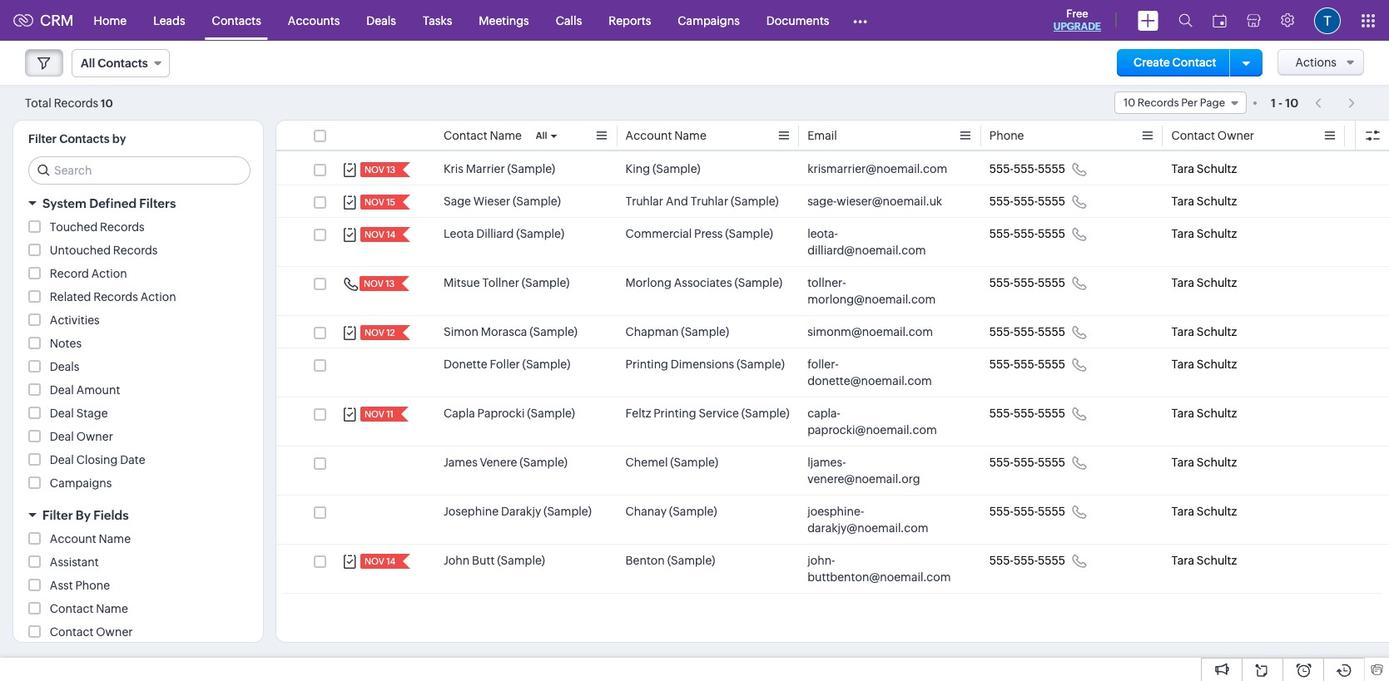 Task type: locate. For each thing, give the bounding box(es) containing it.
all up total records 10
[[81, 57, 95, 70]]

(sample) right dimensions at the bottom of the page
[[737, 358, 785, 371]]

tara schultz for donette@noemail.com
[[1172, 358, 1237, 371]]

truhlar up press
[[691, 195, 729, 208]]

10 tara schultz from the top
[[1172, 554, 1237, 568]]

5555 for joesphine- darakjy@noemail.com
[[1038, 505, 1066, 519]]

action
[[91, 267, 127, 281], [140, 291, 176, 304]]

4 tara from the top
[[1172, 276, 1195, 290]]

1 vertical spatial contact name
[[50, 603, 128, 616]]

records for touched
[[100, 221, 145, 234]]

0 vertical spatial filter
[[28, 132, 57, 146]]

0 vertical spatial all
[[81, 57, 95, 70]]

free
[[1067, 7, 1089, 20]]

nov 12 link
[[360, 326, 397, 341]]

1 horizontal spatial all
[[536, 131, 547, 141]]

10 555-555-5555 from the top
[[990, 554, 1066, 568]]

contacts inside field
[[98, 57, 148, 70]]

nov 13 link up nov 15 link
[[360, 162, 397, 177]]

8 schultz from the top
[[1197, 456, 1237, 470]]

1 vertical spatial phone
[[75, 579, 110, 593]]

1 14 from the top
[[386, 230, 396, 240]]

8 555-555-5555 from the top
[[990, 456, 1066, 470]]

all inside field
[[81, 57, 95, 70]]

14 left john
[[386, 557, 396, 567]]

by
[[76, 509, 91, 523]]

2 vertical spatial contacts
[[59, 132, 110, 146]]

All Contacts field
[[72, 49, 170, 77]]

record
[[50, 267, 89, 281]]

contacts left "by"
[[59, 132, 110, 146]]

deals down the notes
[[50, 360, 79, 374]]

0 vertical spatial account name
[[626, 129, 707, 142]]

2 tara from the top
[[1172, 195, 1195, 208]]

1 horizontal spatial phone
[[990, 129, 1024, 142]]

truhlar left and
[[626, 195, 664, 208]]

2 horizontal spatial 10
[[1286, 96, 1299, 109]]

account name down filter by fields
[[50, 533, 131, 546]]

1 horizontal spatial contact name
[[444, 129, 522, 142]]

(sample) right foller
[[523, 358, 571, 371]]

6 schultz from the top
[[1197, 358, 1237, 371]]

8 tara from the top
[[1172, 456, 1195, 470]]

2 tara schultz from the top
[[1172, 195, 1237, 208]]

(sample) right venere
[[520, 456, 568, 470]]

(sample) right dilliard
[[516, 227, 565, 241]]

filter
[[28, 132, 57, 146], [42, 509, 73, 523]]

leota-
[[808, 227, 838, 241]]

nov left john
[[365, 557, 385, 567]]

tara schultz for darakjy@noemail.com
[[1172, 505, 1237, 519]]

5555 for capla- paprocki@noemail.com
[[1038, 407, 1066, 420]]

1 nov 14 from the top
[[365, 230, 396, 240]]

josephine darakjy (sample)
[[444, 505, 592, 519]]

0 vertical spatial nov 13
[[365, 165, 396, 175]]

5 tara from the top
[[1172, 326, 1195, 339]]

filter left by
[[42, 509, 73, 523]]

schultz for darakjy@noemail.com
[[1197, 505, 1237, 519]]

2 nov 14 from the top
[[365, 557, 396, 567]]

date
[[120, 454, 145, 467]]

sage-wieser@noemail.uk
[[808, 195, 942, 208]]

3 tara schultz from the top
[[1172, 227, 1237, 241]]

0 vertical spatial contact name
[[444, 129, 522, 142]]

1 vertical spatial filter
[[42, 509, 73, 523]]

nov for simon morasca (sample)
[[365, 328, 385, 338]]

0 vertical spatial nov 14 link
[[360, 227, 397, 242]]

commercial press (sample)
[[626, 227, 773, 241]]

Other Modules field
[[843, 7, 879, 34]]

calls link
[[543, 0, 596, 40]]

calendar image
[[1213, 14, 1227, 27]]

555-555-5555 for leota- dilliard@noemail.com
[[990, 227, 1066, 241]]

4 deal from the top
[[50, 454, 74, 467]]

nov 13
[[365, 165, 396, 175], [364, 279, 395, 289]]

leads
[[153, 14, 185, 27]]

records down touched records
[[113, 244, 158, 257]]

0 vertical spatial nov 14
[[365, 230, 396, 240]]

0 horizontal spatial contact owner
[[50, 626, 133, 639]]

row group
[[276, 153, 1390, 594]]

9 5555 from the top
[[1038, 505, 1066, 519]]

2 14 from the top
[[386, 557, 396, 567]]

deal left stage
[[50, 407, 74, 420]]

contacts down home on the left top of page
[[98, 57, 148, 70]]

10 inside total records 10
[[101, 97, 113, 109]]

deal down deal owner
[[50, 454, 74, 467]]

schultz for morlong@noemail.com
[[1197, 276, 1237, 290]]

10 schultz from the top
[[1197, 554, 1237, 568]]

1 vertical spatial 13
[[386, 279, 395, 289]]

schultz
[[1197, 162, 1237, 176], [1197, 195, 1237, 208], [1197, 227, 1237, 241], [1197, 276, 1237, 290], [1197, 326, 1237, 339], [1197, 358, 1237, 371], [1197, 407, 1237, 420], [1197, 456, 1237, 470], [1197, 505, 1237, 519], [1197, 554, 1237, 568]]

king (sample)
[[626, 162, 701, 176]]

tara schultz for venere@noemail.org
[[1172, 456, 1237, 470]]

nov for mitsue tollner (sample)
[[364, 279, 384, 289]]

0 horizontal spatial 10
[[101, 97, 113, 109]]

4 tara schultz from the top
[[1172, 276, 1237, 290]]

1 horizontal spatial truhlar
[[691, 195, 729, 208]]

paprocki
[[478, 407, 525, 420]]

account name up king (sample)
[[626, 129, 707, 142]]

marrier
[[466, 162, 505, 176]]

0 horizontal spatial contact name
[[50, 603, 128, 616]]

1 vertical spatial deals
[[50, 360, 79, 374]]

nov 14 link
[[360, 227, 397, 242], [360, 554, 397, 569]]

1 nov 14 link from the top
[[360, 227, 397, 242]]

notes
[[50, 337, 82, 350]]

13 up 12
[[386, 279, 395, 289]]

kris
[[444, 162, 464, 176]]

1 horizontal spatial 10
[[1124, 97, 1136, 109]]

1 deal from the top
[[50, 384, 74, 397]]

tara for paprocki@noemail.com
[[1172, 407, 1195, 420]]

capla
[[444, 407, 475, 420]]

contact owner down asst phone
[[50, 626, 133, 639]]

1 tara schultz from the top
[[1172, 162, 1237, 176]]

printing right the "feltz"
[[654, 407, 696, 420]]

(sample) right press
[[725, 227, 773, 241]]

1 horizontal spatial contact owner
[[1172, 129, 1255, 142]]

nov down nov 15 link
[[365, 230, 385, 240]]

0 vertical spatial printing
[[626, 358, 669, 371]]

tara for donette@noemail.com
[[1172, 358, 1195, 371]]

nov up nov 15 link
[[365, 165, 385, 175]]

10 tara from the top
[[1172, 554, 1195, 568]]

nov 14 down nov 15
[[365, 230, 396, 240]]

2 schultz from the top
[[1197, 195, 1237, 208]]

1 vertical spatial 14
[[386, 557, 396, 567]]

all contacts
[[81, 57, 148, 70]]

name down fields
[[99, 533, 131, 546]]

1 vertical spatial contacts
[[98, 57, 148, 70]]

records left "per"
[[1138, 97, 1179, 109]]

555-555-5555 for sage-wieser@noemail.uk
[[990, 195, 1066, 208]]

activities
[[50, 314, 100, 327]]

(sample) right darakjy
[[544, 505, 592, 519]]

deal
[[50, 384, 74, 397], [50, 407, 74, 420], [50, 430, 74, 444], [50, 454, 74, 467]]

9 tara schultz from the top
[[1172, 505, 1237, 519]]

9 555-555-5555 from the top
[[990, 505, 1066, 519]]

0 horizontal spatial all
[[81, 57, 95, 70]]

contacts right leads
[[212, 14, 261, 27]]

campaigns down 'closing' on the bottom of the page
[[50, 477, 112, 490]]

donette
[[444, 358, 488, 371]]

tasks
[[423, 14, 452, 27]]

2 5555 from the top
[[1038, 195, 1066, 208]]

0 horizontal spatial campaigns
[[50, 477, 112, 490]]

contact name up marrier
[[444, 129, 522, 142]]

1 horizontal spatial deals
[[367, 14, 396, 27]]

contact name down asst phone
[[50, 603, 128, 616]]

(sample) up commercial press (sample) on the top
[[731, 195, 779, 208]]

1 vertical spatial nov 14 link
[[360, 554, 397, 569]]

3 schultz from the top
[[1197, 227, 1237, 241]]

navigation
[[1307, 91, 1365, 115]]

4 555-555-5555 from the top
[[990, 276, 1066, 290]]

deal closing date
[[50, 454, 145, 467]]

truhlar and truhlar (sample)
[[626, 195, 779, 208]]

5555 for ljames- venere@noemail.org
[[1038, 456, 1066, 470]]

(sample) up and
[[653, 162, 701, 176]]

action up related records action
[[91, 267, 127, 281]]

morlong
[[626, 276, 672, 290]]

nov 13 link for kris
[[360, 162, 397, 177]]

12
[[386, 328, 395, 338]]

owner down page
[[1218, 129, 1255, 142]]

nov 14 left john
[[365, 557, 396, 567]]

5 5555 from the top
[[1038, 326, 1066, 339]]

1 vertical spatial nov 13 link
[[360, 276, 396, 291]]

profile image
[[1315, 7, 1341, 34]]

press
[[694, 227, 723, 241]]

james venere (sample)
[[444, 456, 568, 470]]

nov for kris marrier (sample)
[[365, 165, 385, 175]]

2 vertical spatial owner
[[96, 626, 133, 639]]

actions
[[1296, 56, 1337, 69]]

2 555-555-5555 from the top
[[990, 195, 1066, 208]]

3 555-555-5555 from the top
[[990, 227, 1066, 241]]

nov 15
[[365, 197, 396, 207]]

5555 for foller- donette@noemail.com
[[1038, 358, 1066, 371]]

7 schultz from the top
[[1197, 407, 1237, 420]]

schultz for wieser@noemail.uk
[[1197, 195, 1237, 208]]

contact inside button
[[1173, 56, 1217, 69]]

0 horizontal spatial account
[[50, 533, 96, 546]]

1 vertical spatial account name
[[50, 533, 131, 546]]

contact owner
[[1172, 129, 1255, 142], [50, 626, 133, 639]]

9 schultz from the top
[[1197, 505, 1237, 519]]

deal down the deal stage
[[50, 430, 74, 444]]

1 horizontal spatial account
[[626, 129, 672, 142]]

10
[[1286, 96, 1299, 109], [1124, 97, 1136, 109], [101, 97, 113, 109]]

create menu image
[[1138, 10, 1159, 30]]

13 up 15
[[386, 165, 396, 175]]

3 5555 from the top
[[1038, 227, 1066, 241]]

3 deal from the top
[[50, 430, 74, 444]]

5555 for john- buttbenton@noemail.com
[[1038, 554, 1066, 568]]

nov for john butt (sample)
[[365, 557, 385, 567]]

tasks link
[[410, 0, 466, 40]]

1 tara from the top
[[1172, 162, 1195, 176]]

meetings link
[[466, 0, 543, 40]]

7 tara from the top
[[1172, 407, 1195, 420]]

records inside 10 records per page field
[[1138, 97, 1179, 109]]

7 5555 from the top
[[1038, 407, 1066, 420]]

7 tara schultz from the top
[[1172, 407, 1237, 420]]

nov left 15
[[365, 197, 385, 207]]

tara for dilliard@noemail.com
[[1172, 227, 1195, 241]]

contact owner down page
[[1172, 129, 1255, 142]]

krismarrier@noemail.com
[[808, 162, 948, 176]]

nov 13 up nov 15
[[365, 165, 396, 175]]

name down asst phone
[[96, 603, 128, 616]]

14 down 15
[[386, 230, 396, 240]]

ljames- venere@noemail.org link
[[808, 455, 956, 488]]

owner up 'closing' on the bottom of the page
[[76, 430, 113, 444]]

6 5555 from the top
[[1038, 358, 1066, 371]]

10 up "by"
[[101, 97, 113, 109]]

sage-
[[808, 195, 837, 208]]

6 tara from the top
[[1172, 358, 1195, 371]]

nov 13 up the nov 12 link
[[364, 279, 395, 289]]

555-
[[990, 162, 1014, 176], [1014, 162, 1038, 176], [990, 195, 1014, 208], [1014, 195, 1038, 208], [990, 227, 1014, 241], [1014, 227, 1038, 241], [990, 276, 1014, 290], [1014, 276, 1038, 290], [990, 326, 1014, 339], [1014, 326, 1038, 339], [990, 358, 1014, 371], [1014, 358, 1038, 371], [990, 407, 1014, 420], [1014, 407, 1038, 420], [990, 456, 1014, 470], [1014, 456, 1038, 470], [990, 505, 1014, 519], [1014, 505, 1038, 519], [990, 554, 1014, 568], [1014, 554, 1038, 568]]

1 horizontal spatial action
[[140, 291, 176, 304]]

nov 11
[[365, 410, 394, 420]]

nov 13 link up the nov 12 link
[[360, 276, 396, 291]]

nov left 12
[[365, 328, 385, 338]]

king (sample) link
[[626, 161, 701, 177]]

darakjy
[[501, 505, 541, 519]]

wieser@noemail.uk
[[837, 195, 942, 208]]

nov 14 link down nov 15 link
[[360, 227, 397, 242]]

filter inside dropdown button
[[42, 509, 73, 523]]

deal up the deal stage
[[50, 384, 74, 397]]

ljames- venere@noemail.org
[[808, 456, 921, 486]]

donette foller (sample) link
[[444, 356, 571, 373]]

owner down asst phone
[[96, 626, 133, 639]]

all
[[81, 57, 95, 70], [536, 131, 547, 141]]

filters
[[139, 196, 176, 211]]

0 horizontal spatial truhlar
[[626, 195, 664, 208]]

nov for capla paprocki (sample)
[[365, 410, 385, 420]]

documents
[[767, 14, 830, 27]]

foller- donette@noemail.com link
[[808, 356, 956, 390]]

records down defined on the left of the page
[[100, 221, 145, 234]]

0 vertical spatial 14
[[386, 230, 396, 240]]

1
[[1271, 96, 1276, 109]]

0 vertical spatial nov 13 link
[[360, 162, 397, 177]]

6 555-555-5555 from the top
[[990, 358, 1066, 371]]

1 5555 from the top
[[1038, 162, 1066, 176]]

all for all
[[536, 131, 547, 141]]

0 vertical spatial owner
[[1218, 129, 1255, 142]]

deals left tasks
[[367, 14, 396, 27]]

john
[[444, 554, 470, 568]]

10 down create
[[1124, 97, 1136, 109]]

assistant
[[50, 556, 99, 569]]

printing
[[626, 358, 669, 371], [654, 407, 696, 420]]

4 schultz from the top
[[1197, 276, 1237, 290]]

0 vertical spatial deals
[[367, 14, 396, 27]]

555-555-5555 for simonm@noemail.com
[[990, 326, 1066, 339]]

system defined filters
[[42, 196, 176, 211]]

tara schultz
[[1172, 162, 1237, 176], [1172, 195, 1237, 208], [1172, 227, 1237, 241], [1172, 276, 1237, 290], [1172, 326, 1237, 339], [1172, 358, 1237, 371], [1172, 407, 1237, 420], [1172, 456, 1237, 470], [1172, 505, 1237, 519], [1172, 554, 1237, 568]]

per
[[1182, 97, 1198, 109]]

leota- dilliard@noemail.com
[[808, 227, 926, 257]]

all up 'kris marrier (sample)'
[[536, 131, 547, 141]]

system defined filters button
[[13, 189, 263, 218]]

deal owner
[[50, 430, 113, 444]]

555-555-5555 for joesphine- darakjy@noemail.com
[[990, 505, 1066, 519]]

nov left '11'
[[365, 410, 385, 420]]

2 deal from the top
[[50, 407, 74, 420]]

filter down total
[[28, 132, 57, 146]]

records down "record action"
[[93, 291, 138, 304]]

schultz for paprocki@noemail.com
[[1197, 407, 1237, 420]]

profile element
[[1305, 0, 1351, 40]]

4 5555 from the top
[[1038, 276, 1066, 290]]

0 vertical spatial 13
[[386, 165, 396, 175]]

printing down chapman
[[626, 358, 669, 371]]

9 tara from the top
[[1172, 505, 1195, 519]]

3 tara from the top
[[1172, 227, 1195, 241]]

2 nov 14 link from the top
[[360, 554, 397, 569]]

tara schultz for morlong@noemail.com
[[1172, 276, 1237, 290]]

0 vertical spatial action
[[91, 267, 127, 281]]

nov 14 link left john
[[360, 554, 397, 569]]

nov 13 for kris marrier (sample)
[[365, 165, 396, 175]]

7 555-555-5555 from the top
[[990, 407, 1066, 420]]

555-555-5555 for tollner- morlong@noemail.com
[[990, 276, 1066, 290]]

records up filter contacts by
[[54, 96, 98, 109]]

tara
[[1172, 162, 1195, 176], [1172, 195, 1195, 208], [1172, 227, 1195, 241], [1172, 276, 1195, 290], [1172, 326, 1195, 339], [1172, 358, 1195, 371], [1172, 407, 1195, 420], [1172, 456, 1195, 470], [1172, 505, 1195, 519], [1172, 554, 1195, 568]]

1 555-555-5555 from the top
[[990, 162, 1066, 176]]

10 right -
[[1286, 96, 1299, 109]]

email
[[808, 129, 837, 142]]

account up king
[[626, 129, 672, 142]]

tollner- morlong@noemail.com
[[808, 276, 936, 306]]

1 vertical spatial nov 14
[[365, 557, 396, 567]]

5555 for sage-wieser@noemail.uk
[[1038, 195, 1066, 208]]

6 tara schultz from the top
[[1172, 358, 1237, 371]]

5 schultz from the top
[[1197, 326, 1237, 339]]

account up assistant
[[50, 533, 96, 546]]

records for related
[[93, 291, 138, 304]]

5 555-555-5555 from the top
[[990, 326, 1066, 339]]

0 vertical spatial campaigns
[[678, 14, 740, 27]]

nov 14 for leota dilliard (sample)
[[365, 230, 396, 240]]

1 - 10
[[1271, 96, 1299, 109]]

10 5555 from the top
[[1038, 554, 1066, 568]]

free upgrade
[[1054, 7, 1101, 32]]

1 horizontal spatial campaigns
[[678, 14, 740, 27]]

0 horizontal spatial action
[[91, 267, 127, 281]]

8 5555 from the top
[[1038, 456, 1066, 470]]

contacts for all contacts
[[98, 57, 148, 70]]

nov up the nov 12 link
[[364, 279, 384, 289]]

sage wieser (sample) link
[[444, 193, 561, 210]]

buttbenton@noemail.com
[[808, 571, 951, 584]]

nov for leota dilliard (sample)
[[365, 230, 385, 240]]

555-555-5555
[[990, 162, 1066, 176], [990, 195, 1066, 208], [990, 227, 1066, 241], [990, 276, 1066, 290], [990, 326, 1066, 339], [990, 358, 1066, 371], [990, 407, 1066, 420], [990, 456, 1066, 470], [990, 505, 1066, 519], [990, 554, 1066, 568]]

555-555-5555 for ljames- venere@noemail.org
[[990, 456, 1066, 470]]

filter contacts by
[[28, 132, 126, 146]]

8 tara schultz from the top
[[1172, 456, 1237, 470]]

action down "untouched records"
[[140, 291, 176, 304]]

1 vertical spatial all
[[536, 131, 547, 141]]

campaigns right 'reports'
[[678, 14, 740, 27]]

1 vertical spatial nov 13
[[364, 279, 395, 289]]

campaigns link
[[665, 0, 753, 40]]

0 vertical spatial account
[[626, 129, 672, 142]]

1 vertical spatial contact owner
[[50, 626, 133, 639]]

nov 13 link for mitsue
[[360, 276, 396, 291]]

donette foller (sample)
[[444, 358, 571, 371]]

venere
[[480, 456, 517, 470]]

1 vertical spatial owner
[[76, 430, 113, 444]]



Task type: vqa. For each thing, say whether or not it's contained in the screenshot.
sage-wieser@noemail.uk at the top right of the page
yes



Task type: describe. For each thing, give the bounding box(es) containing it.
meetings
[[479, 14, 529, 27]]

nov 13 for mitsue tollner (sample)
[[364, 279, 395, 289]]

morlong@noemail.com
[[808, 293, 936, 306]]

kris marrier (sample) link
[[444, 161, 555, 177]]

chemel
[[626, 456, 668, 470]]

(sample) right the chemel
[[670, 456, 719, 470]]

records for 10
[[1138, 97, 1179, 109]]

touched
[[50, 221, 98, 234]]

10 inside field
[[1124, 97, 1136, 109]]

krismarrier@noemail.com link
[[808, 161, 948, 177]]

555-555-5555 for foller- donette@noemail.com
[[990, 358, 1066, 371]]

mitsue
[[444, 276, 480, 290]]

tara for buttbenton@noemail.com
[[1172, 554, 1195, 568]]

row group containing kris marrier (sample)
[[276, 153, 1390, 594]]

0 horizontal spatial phone
[[75, 579, 110, 593]]

feltz printing service (sample) link
[[626, 405, 790, 422]]

filter for filter by fields
[[42, 509, 73, 523]]

1 vertical spatial account
[[50, 533, 96, 546]]

capla- paprocki@noemail.com link
[[808, 405, 956, 439]]

nov 14 for john butt (sample)
[[365, 557, 396, 567]]

0 vertical spatial contact owner
[[1172, 129, 1255, 142]]

schultz for venere@noemail.org
[[1197, 456, 1237, 470]]

reports
[[609, 14, 651, 27]]

and
[[666, 195, 688, 208]]

nov 14 link for john
[[360, 554, 397, 569]]

(sample) up the sage wieser (sample)
[[507, 162, 555, 176]]

555-555-5555 for capla- paprocki@noemail.com
[[990, 407, 1066, 420]]

filter for filter contacts by
[[28, 132, 57, 146]]

sage-wieser@noemail.uk link
[[808, 193, 942, 210]]

joesphine-
[[808, 505, 864, 519]]

josephine
[[444, 505, 499, 519]]

10 for 1 - 10
[[1286, 96, 1299, 109]]

calls
[[556, 14, 582, 27]]

amount
[[76, 384, 120, 397]]

tara for venere@noemail.org
[[1172, 456, 1195, 470]]

untouched
[[50, 244, 111, 257]]

5555 for simonm@noemail.com
[[1038, 326, 1066, 339]]

0 horizontal spatial deals
[[50, 360, 79, 374]]

tara for darakjy@noemail.com
[[1172, 505, 1195, 519]]

search element
[[1169, 0, 1203, 41]]

documents link
[[753, 0, 843, 40]]

(sample) right "associates"
[[735, 276, 783, 290]]

schultz for buttbenton@noemail.com
[[1197, 554, 1237, 568]]

1 vertical spatial printing
[[654, 407, 696, 420]]

records for untouched
[[113, 244, 158, 257]]

tara schultz for paprocki@noemail.com
[[1172, 407, 1237, 420]]

commercial
[[626, 227, 692, 241]]

0 vertical spatial phone
[[990, 129, 1024, 142]]

create contact
[[1134, 56, 1217, 69]]

by
[[112, 132, 126, 146]]

chemel (sample) link
[[626, 455, 719, 471]]

upgrade
[[1054, 21, 1101, 32]]

asst phone
[[50, 579, 110, 593]]

james venere (sample) link
[[444, 455, 568, 471]]

capla-
[[808, 407, 841, 420]]

reports link
[[596, 0, 665, 40]]

nov 12
[[365, 328, 395, 338]]

chanay (sample)
[[626, 505, 717, 519]]

555-555-5555 for krismarrier@noemail.com
[[990, 162, 1066, 176]]

capla paprocki (sample)
[[444, 407, 575, 420]]

5555 for leota- dilliard@noemail.com
[[1038, 227, 1066, 241]]

0 horizontal spatial account name
[[50, 533, 131, 546]]

(sample) inside "link"
[[520, 456, 568, 470]]

1 vertical spatial campaigns
[[50, 477, 112, 490]]

kris marrier (sample)
[[444, 162, 555, 176]]

5555 for tollner- morlong@noemail.com
[[1038, 276, 1066, 290]]

1 vertical spatial action
[[140, 291, 176, 304]]

2 truhlar from the left
[[691, 195, 729, 208]]

chapman
[[626, 326, 679, 339]]

(sample) right morasca
[[530, 326, 578, 339]]

create menu element
[[1128, 0, 1169, 40]]

15
[[386, 197, 396, 207]]

(sample) up printing dimensions (sample)
[[681, 326, 729, 339]]

search image
[[1179, 13, 1193, 27]]

all for all contacts
[[81, 57, 95, 70]]

associates
[[674, 276, 732, 290]]

(sample) right wieser
[[513, 195, 561, 208]]

tara for wieser@noemail.uk
[[1172, 195, 1195, 208]]

home
[[94, 14, 127, 27]]

foller
[[490, 358, 520, 371]]

(sample) inside 'link'
[[516, 227, 565, 241]]

14 for leota
[[386, 230, 396, 240]]

nov for sage wieser (sample)
[[365, 197, 385, 207]]

14 for john
[[386, 557, 396, 567]]

1 horizontal spatial account name
[[626, 129, 707, 142]]

printing dimensions (sample)
[[626, 358, 785, 371]]

deal amount
[[50, 384, 120, 397]]

(sample) inside "link"
[[731, 195, 779, 208]]

1 truhlar from the left
[[626, 195, 664, 208]]

(sample) right paprocki at the left of page
[[527, 407, 575, 420]]

records for total
[[54, 96, 98, 109]]

sage wieser (sample)
[[444, 195, 561, 208]]

(sample) right butt
[[497, 554, 545, 568]]

0 vertical spatial contacts
[[212, 14, 261, 27]]

benton (sample)
[[626, 554, 715, 568]]

tara schultz for wieser@noemail.uk
[[1172, 195, 1237, 208]]

stage
[[76, 407, 108, 420]]

deal for deal closing date
[[50, 454, 74, 467]]

capla paprocki (sample) link
[[444, 405, 575, 422]]

555-555-5555 for john- buttbenton@noemail.com
[[990, 554, 1066, 568]]

tara schultz for dilliard@noemail.com
[[1172, 227, 1237, 241]]

13 for mitsue
[[386, 279, 395, 289]]

related records action
[[50, 291, 176, 304]]

(sample) right chanay
[[669, 505, 717, 519]]

crm link
[[13, 12, 74, 29]]

closing
[[76, 454, 118, 467]]

printing dimensions (sample) link
[[626, 356, 785, 373]]

josephine darakjy (sample) link
[[444, 504, 592, 520]]

-
[[1279, 96, 1283, 109]]

touched records
[[50, 221, 145, 234]]

king
[[626, 162, 650, 176]]

campaigns inside campaigns link
[[678, 14, 740, 27]]

simon morasca (sample)
[[444, 326, 578, 339]]

accounts
[[288, 14, 340, 27]]

deal for deal owner
[[50, 430, 74, 444]]

mitsue tollner (sample) link
[[444, 275, 570, 291]]

chapman (sample)
[[626, 326, 729, 339]]

Search text field
[[29, 157, 250, 184]]

service
[[699, 407, 739, 420]]

nov 14 link for leota
[[360, 227, 397, 242]]

james
[[444, 456, 478, 470]]

10 Records Per Page field
[[1115, 92, 1247, 114]]

asst
[[50, 579, 73, 593]]

schultz for dilliard@noemail.com
[[1197, 227, 1237, 241]]

nov 15 link
[[360, 195, 397, 210]]

10 records per page
[[1124, 97, 1225, 109]]

ljames-
[[808, 456, 846, 470]]

joesphine- darakjy@noemail.com
[[808, 505, 929, 535]]

tara schultz for buttbenton@noemail.com
[[1172, 554, 1237, 568]]

john-
[[808, 554, 835, 568]]

page
[[1200, 97, 1225, 109]]

tollner-
[[808, 276, 846, 290]]

leota dilliard (sample) link
[[444, 226, 565, 242]]

total records 10
[[25, 96, 113, 109]]

john butt (sample) link
[[444, 553, 545, 569]]

deal for deal stage
[[50, 407, 74, 420]]

(sample) right the benton
[[667, 554, 715, 568]]

tollner
[[482, 276, 519, 290]]

(sample) right service
[[742, 407, 790, 420]]

crm
[[40, 12, 74, 29]]

name up 'kris marrier (sample)'
[[490, 129, 522, 142]]

paprocki@noemail.com
[[808, 424, 937, 437]]

10 for total records 10
[[101, 97, 113, 109]]

deal for deal amount
[[50, 384, 74, 397]]

total
[[25, 96, 51, 109]]

venere@noemail.org
[[808, 473, 921, 486]]

1 schultz from the top
[[1197, 162, 1237, 176]]

name up king (sample)
[[675, 129, 707, 142]]

chanay (sample) link
[[626, 504, 717, 520]]

chemel (sample)
[[626, 456, 719, 470]]

schultz for donette@noemail.com
[[1197, 358, 1237, 371]]

5 tara schultz from the top
[[1172, 326, 1237, 339]]

wieser
[[474, 195, 511, 208]]

(sample) right tollner
[[522, 276, 570, 290]]

chanay
[[626, 505, 667, 519]]

contacts for filter contacts by
[[59, 132, 110, 146]]

tara for morlong@noemail.com
[[1172, 276, 1195, 290]]

13 for kris
[[386, 165, 396, 175]]

5555 for krismarrier@noemail.com
[[1038, 162, 1066, 176]]



